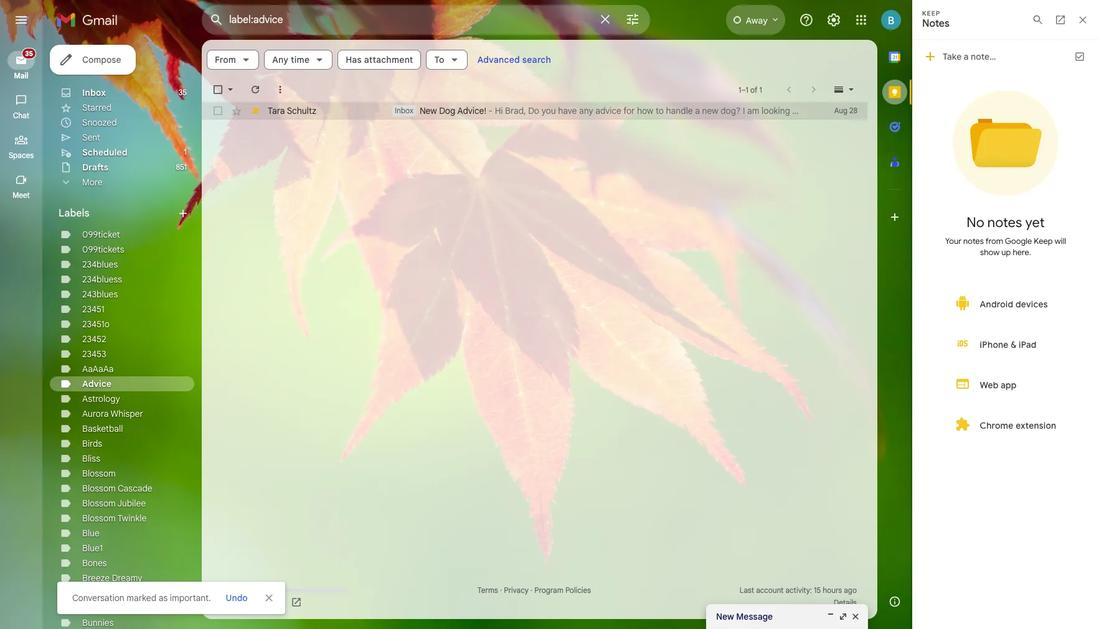 Task type: vqa. For each thing, say whether or not it's contained in the screenshot.
food on the bottom of page
no



Task type: locate. For each thing, give the bounding box(es) containing it.
0 vertical spatial 35
[[25, 49, 33, 58]]

1 blossom from the top
[[82, 468, 116, 479]]

compose
[[82, 54, 121, 65]]

row
[[202, 102, 951, 120]]

blossom down bliss
[[82, 468, 116, 479]]

1 for from the left
[[623, 105, 635, 116]]

blossom for blossom jubilee
[[82, 498, 116, 509]]

1 vertical spatial of
[[239, 599, 246, 608]]

last account activity: 15 hours ago details
[[740, 586, 857, 608]]

breeze down bones
[[82, 573, 110, 584]]

1 horizontal spatial to
[[823, 105, 831, 116]]

new left dog
[[420, 105, 437, 116]]

blossom link
[[82, 468, 116, 479]]

None checkbox
[[212, 83, 224, 96], [212, 105, 224, 117], [212, 83, 224, 96], [212, 105, 224, 117]]

1 – 1 of 1
[[739, 85, 762, 94]]

main content containing from
[[202, 40, 951, 620]]

policies
[[565, 586, 591, 595]]

hi
[[495, 105, 503, 116]]

to right how
[[656, 105, 664, 116]]

side panel section
[[877, 40, 912, 620]]

0 horizontal spatial to
[[656, 105, 664, 116]]

inbox for inbox new dog advice! - hi brad, do you have any advice for how to handle a new dog? i am looking for tips to make my life easier. best, tara
[[395, 106, 413, 115]]

0 vertical spatial inbox
[[82, 87, 106, 98]]

footer containing terms
[[202, 585, 867, 610]]

has attachment
[[346, 54, 413, 65]]

compose button
[[50, 45, 136, 75]]

35
[[25, 49, 33, 58], [179, 88, 187, 97]]

1 vertical spatial 15
[[248, 599, 255, 608]]

new left message
[[716, 612, 734, 623]]

1 · from the left
[[500, 586, 502, 595]]

hours
[[823, 586, 842, 595]]

spaces heading
[[0, 151, 42, 161]]

1 horizontal spatial new
[[716, 612, 734, 623]]

15 for gb
[[248, 599, 255, 608]]

alert
[[20, 29, 892, 615]]

schultz
[[287, 105, 316, 116]]

tara right best,
[[934, 105, 951, 116]]

0 vertical spatial new
[[420, 105, 437, 116]]

mail heading
[[0, 71, 42, 81]]

footer
[[202, 585, 867, 610]]

0 vertical spatial of
[[750, 85, 757, 94]]

1 horizontal spatial inbox
[[395, 106, 413, 115]]

234bluess
[[82, 274, 122, 285]]

details link
[[834, 598, 857, 608]]

of right 0.13
[[239, 599, 246, 608]]

toggle split pane mode image
[[833, 83, 845, 96]]

099tickets
[[82, 244, 124, 255]]

settings image
[[826, 12, 841, 27]]

you
[[542, 105, 556, 116]]

0 horizontal spatial inbox
[[82, 87, 106, 98]]

to
[[656, 105, 664, 116], [823, 105, 831, 116]]

bunnies link
[[82, 618, 114, 629]]

advice
[[82, 379, 111, 390]]

0 horizontal spatial tara
[[268, 105, 285, 116]]

1 vertical spatial inbox
[[395, 106, 413, 115]]

gb
[[227, 599, 237, 608], [257, 599, 267, 608]]

has attachment button
[[338, 50, 421, 70]]

blossom cascade link
[[82, 483, 152, 494]]

2 blossom from the top
[[82, 483, 116, 494]]

any time button
[[264, 50, 333, 70]]

basketball link
[[82, 423, 123, 435]]

234blues link
[[82, 259, 118, 270]]

· right privacy link at the left bottom of the page
[[531, 586, 532, 595]]

main content
[[202, 40, 951, 620]]

1
[[739, 85, 741, 94], [746, 85, 749, 94], [759, 85, 762, 94], [184, 148, 187, 157]]

looking
[[762, 105, 790, 116]]

bones link
[[82, 558, 107, 569]]

1 horizontal spatial 15
[[814, 586, 821, 595]]

0 horizontal spatial ·
[[500, 586, 502, 595]]

inbox up starred
[[82, 87, 106, 98]]

inbox inside inbox new dog advice! - hi brad, do you have any advice for how to handle a new dog? i am looking for tips to make my life easier. best, tara
[[395, 106, 413, 115]]

advanced search options image
[[620, 7, 645, 32]]

labels heading
[[59, 207, 177, 220]]

1 horizontal spatial of
[[750, 85, 757, 94]]

15 inside last account activity: 15 hours ago details
[[814, 586, 821, 595]]

brad,
[[505, 105, 526, 116]]

pop out image
[[838, 612, 848, 622]]

inbox for inbox
[[82, 87, 106, 98]]

blossom twinkle
[[82, 513, 146, 524]]

blossom for blossom twinkle
[[82, 513, 116, 524]]

1 horizontal spatial for
[[792, 105, 804, 116]]

1 breeze from the top
[[82, 573, 110, 584]]

aurora whisper
[[82, 408, 143, 420]]

243blues
[[82, 289, 118, 300]]

2 breeze from the top
[[82, 588, 110, 599]]

advanced search
[[477, 54, 551, 65]]

breeze for breeze elixir bubbles
[[82, 588, 110, 599]]

blossom up the blue
[[82, 513, 116, 524]]

birds link
[[82, 438, 102, 450]]

has
[[346, 54, 362, 65]]

twinkle
[[118, 513, 146, 524]]

1 vertical spatial 35
[[179, 88, 187, 97]]

15 left hours
[[814, 586, 821, 595]]

gb right 0.13
[[227, 599, 237, 608]]

of right "–"
[[750, 85, 757, 94]]

23451o link
[[82, 319, 110, 330]]

navigation
[[0, 40, 44, 630]]

breeze for breeze dreamy
[[82, 573, 110, 584]]

sent
[[82, 132, 100, 143]]

aug 28
[[834, 106, 857, 115]]

minimize image
[[826, 612, 836, 622]]

3 blossom from the top
[[82, 498, 116, 509]]

footer inside main content
[[202, 585, 867, 610]]

Search in mail text field
[[229, 14, 590, 26]]

for left tips
[[792, 105, 804, 116]]

breeze inside 'breeze elixir bubbles'
[[82, 588, 110, 599]]

gmail image
[[56, 7, 124, 32]]

inbox left dog
[[395, 106, 413, 115]]

1 up '851' at the top of page
[[184, 148, 187, 157]]

alert containing conversation marked as important.
[[20, 29, 892, 615]]

23451o
[[82, 319, 110, 330]]

make
[[833, 105, 854, 116]]

0 horizontal spatial gb
[[227, 599, 237, 608]]

0.13 gb of 15 gb used
[[212, 599, 286, 608]]

0 vertical spatial breeze
[[82, 573, 110, 584]]

refresh image
[[249, 83, 262, 96]]

gb left used
[[257, 599, 267, 608]]

1 up dog?
[[739, 85, 741, 94]]

to right tips
[[823, 105, 831, 116]]

099ticket
[[82, 229, 120, 240]]

have
[[558, 105, 577, 116]]

23452
[[82, 334, 106, 345]]

blossom up blossom twinkle
[[82, 498, 116, 509]]

tab list
[[877, 40, 912, 585]]

breeze dreamy link
[[82, 573, 142, 584]]

0 horizontal spatial 35
[[25, 49, 33, 58]]

support image
[[799, 12, 814, 27]]

1 horizontal spatial ·
[[531, 586, 532, 595]]

breeze elixir link
[[82, 588, 131, 599]]

advanced search button
[[472, 49, 556, 71]]

0 horizontal spatial 15
[[248, 599, 255, 608]]

starred link
[[82, 102, 112, 113]]

blossom
[[82, 468, 116, 479], [82, 483, 116, 494], [82, 498, 116, 509], [82, 513, 116, 524]]

0 horizontal spatial for
[[623, 105, 635, 116]]

for left how
[[623, 105, 635, 116]]

terms
[[478, 586, 498, 595]]

15
[[814, 586, 821, 595], [248, 599, 255, 608]]

jubilee
[[117, 498, 146, 509]]

blossom twinkle link
[[82, 513, 146, 524]]

blue
[[82, 528, 100, 539]]

tara
[[268, 105, 285, 116], [934, 105, 951, 116]]

message
[[736, 612, 773, 623]]

· right 'terms'
[[500, 586, 502, 595]]

Search in mail search field
[[202, 5, 650, 35]]

do
[[528, 105, 539, 116]]

4 blossom from the top
[[82, 513, 116, 524]]

marked
[[127, 593, 156, 604]]

drafts link
[[82, 162, 108, 173]]

1 horizontal spatial gb
[[257, 599, 267, 608]]

23452 link
[[82, 334, 106, 345]]

15 right undo
[[248, 599, 255, 608]]

breeze up bubbles link at the left of page
[[82, 588, 110, 599]]

1 vertical spatial breeze
[[82, 588, 110, 599]]

23453 link
[[82, 349, 106, 360]]

blossom down blossom link
[[82, 483, 116, 494]]

attachment
[[364, 54, 413, 65]]

0 vertical spatial 15
[[814, 586, 821, 595]]

tara down more image
[[268, 105, 285, 116]]

0 horizontal spatial of
[[239, 599, 246, 608]]

row containing tara schultz
[[202, 102, 951, 120]]

1 horizontal spatial tara
[[934, 105, 951, 116]]

mail
[[14, 71, 28, 80]]

ago
[[844, 586, 857, 595]]

i
[[743, 105, 745, 116]]

inbox
[[82, 87, 106, 98], [395, 106, 413, 115]]

breeze
[[82, 573, 110, 584], [82, 588, 110, 599]]

advice
[[595, 105, 621, 116]]

search in mail image
[[205, 9, 228, 31]]

1 tara from the left
[[268, 105, 285, 116]]



Task type: describe. For each thing, give the bounding box(es) containing it.
account
[[756, 586, 784, 595]]

2 · from the left
[[531, 586, 532, 595]]

-
[[489, 105, 493, 116]]

more
[[82, 177, 102, 188]]

bubbles link
[[82, 603, 114, 614]]

chat heading
[[0, 111, 42, 121]]

last
[[740, 586, 754, 595]]

undo link
[[221, 587, 253, 610]]

1 horizontal spatial 35
[[179, 88, 187, 97]]

2 tara from the left
[[934, 105, 951, 116]]

2 gb from the left
[[257, 599, 267, 608]]

basketball
[[82, 423, 123, 435]]

099ticket link
[[82, 229, 120, 240]]

1 gb from the left
[[227, 599, 237, 608]]

used
[[269, 599, 286, 608]]

15 for hours
[[814, 586, 821, 595]]

whisper
[[110, 408, 143, 420]]

clear search image
[[593, 7, 618, 32]]

blue1
[[82, 543, 103, 554]]

28
[[849, 106, 857, 115]]

234bluess link
[[82, 274, 122, 285]]

blue1 link
[[82, 543, 103, 554]]

of inside footer
[[239, 599, 246, 608]]

new message
[[716, 612, 773, 623]]

bunnies
[[82, 618, 114, 629]]

23451 link
[[82, 304, 104, 315]]

inbox new dog advice! - hi brad, do you have any advice for how to handle a new dog? i am looking for tips to make my life easier. best, tara
[[395, 105, 951, 116]]

dreamy
[[112, 573, 142, 584]]

astrology
[[82, 394, 120, 405]]

new
[[702, 105, 718, 116]]

close image
[[851, 612, 861, 622]]

0 horizontal spatial new
[[420, 105, 437, 116]]

best,
[[912, 105, 932, 116]]

privacy
[[504, 586, 529, 595]]

spaces
[[9, 151, 34, 160]]

dog
[[439, 105, 455, 116]]

conversation
[[72, 593, 124, 604]]

2 to from the left
[[823, 105, 831, 116]]

099tickets link
[[82, 244, 124, 255]]

bones
[[82, 558, 107, 569]]

meet
[[13, 191, 30, 200]]

program
[[534, 586, 563, 595]]

blossom for blossom link
[[82, 468, 116, 479]]

elixir
[[112, 588, 131, 599]]

main menu image
[[14, 12, 29, 27]]

any
[[579, 105, 593, 116]]

my
[[856, 105, 868, 116]]

blossom jubilee
[[82, 498, 146, 509]]

birds
[[82, 438, 102, 450]]

undo
[[226, 593, 248, 604]]

1 right "–"
[[759, 85, 762, 94]]

how
[[637, 105, 654, 116]]

sent link
[[82, 132, 100, 143]]

am
[[747, 105, 759, 116]]

labels
[[59, 207, 89, 220]]

tara schultz
[[268, 105, 316, 116]]

any time
[[272, 54, 310, 65]]

1 to from the left
[[656, 105, 664, 116]]

234blues
[[82, 259, 118, 270]]

starred
[[82, 102, 112, 113]]

blossom cascade
[[82, 483, 152, 494]]

meet heading
[[0, 191, 42, 201]]

aurora whisper link
[[82, 408, 143, 420]]

drafts
[[82, 162, 108, 173]]

more button
[[50, 175, 194, 190]]

navigation containing mail
[[0, 40, 44, 630]]

astrology link
[[82, 394, 120, 405]]

chat
[[13, 111, 29, 120]]

more image
[[274, 83, 286, 96]]

advice!
[[457, 105, 486, 116]]

search
[[522, 54, 551, 65]]

1 up am
[[746, 85, 749, 94]]

1 vertical spatial new
[[716, 612, 734, 623]]

35 inside "link"
[[25, 49, 33, 58]]

243blues link
[[82, 289, 118, 300]]

follow link to manage storage image
[[291, 597, 303, 610]]

aug
[[834, 106, 848, 115]]

advice link
[[82, 379, 111, 390]]

scheduled
[[82, 147, 127, 158]]

breeze elixir bubbles
[[82, 588, 131, 614]]

advanced
[[477, 54, 520, 65]]

0.13
[[212, 599, 225, 608]]

blossom for blossom cascade
[[82, 483, 116, 494]]

inbox link
[[82, 87, 106, 98]]

from
[[215, 54, 236, 65]]

handle
[[666, 105, 693, 116]]

aaaaaa
[[82, 364, 114, 375]]

tips
[[806, 105, 820, 116]]

aurora
[[82, 408, 109, 420]]

dog?
[[721, 105, 741, 116]]

snoozed
[[82, 117, 117, 128]]

to
[[434, 54, 444, 65]]

2 for from the left
[[792, 105, 804, 116]]

important.
[[170, 593, 211, 604]]

breeze dreamy
[[82, 573, 142, 584]]

23451
[[82, 304, 104, 315]]

cascade
[[118, 483, 152, 494]]

terms link
[[478, 586, 498, 595]]

851
[[176, 163, 187, 172]]

conversation marked as important.
[[72, 593, 211, 604]]

life
[[870, 105, 882, 116]]

any
[[272, 54, 288, 65]]

activity:
[[786, 586, 812, 595]]

snoozed link
[[82, 117, 117, 128]]



